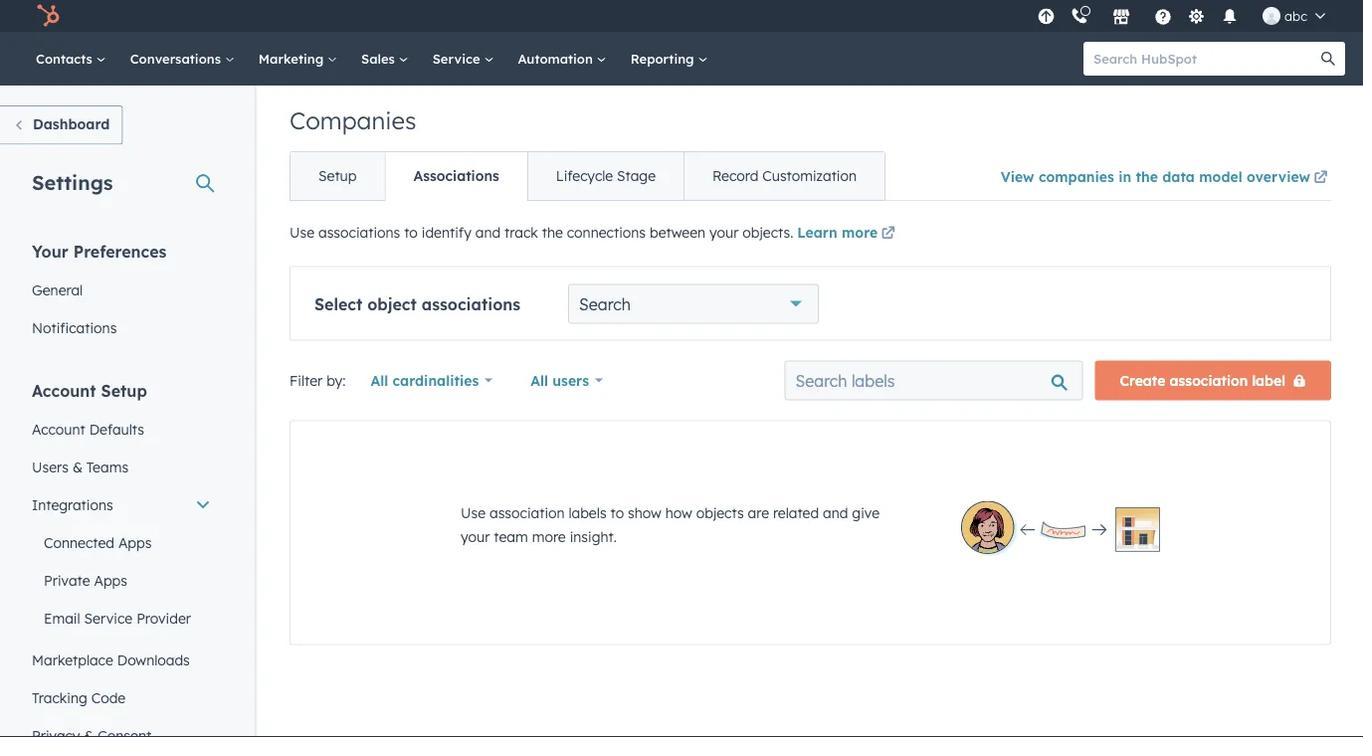 Task type: describe. For each thing, give the bounding box(es) containing it.
account setup element
[[20, 380, 223, 737]]

calling icon button
[[1063, 3, 1097, 29]]

account for account defaults
[[32, 420, 85, 438]]

search image
[[1322, 52, 1336, 66]]

reporting link
[[619, 32, 720, 86]]

email service provider
[[44, 610, 191, 627]]

labels
[[569, 504, 607, 521]]

connected apps link
[[20, 524, 223, 562]]

conversations link
[[118, 32, 247, 86]]

marketplace
[[32, 651, 113, 669]]

search
[[579, 294, 631, 314]]

service inside service link
[[433, 50, 484, 67]]

lifecycle stage link
[[527, 152, 684, 200]]

tracking code
[[32, 689, 126, 707]]

general
[[32, 281, 83, 299]]

1 vertical spatial setup
[[101, 381, 147, 401]]

notifications button
[[1213, 0, 1247, 32]]

email service provider link
[[20, 600, 223, 637]]

are
[[748, 504, 769, 521]]

abc button
[[1251, 0, 1338, 32]]

view companies in the data model overview
[[1001, 168, 1311, 185]]

lifecycle stage
[[556, 167, 656, 185]]

users
[[32, 458, 69, 476]]

search button
[[568, 284, 819, 324]]

Search labels search field
[[785, 361, 1083, 401]]

marketplaces button
[[1101, 0, 1143, 32]]

identify
[[422, 224, 472, 241]]

conversations
[[130, 50, 225, 67]]

between
[[650, 224, 706, 241]]

stage
[[617, 167, 656, 185]]

sales
[[361, 50, 399, 67]]

1 horizontal spatial the
[[1136, 168, 1158, 185]]

general link
[[20, 271, 223, 309]]

0 vertical spatial more
[[842, 224, 878, 241]]

by:
[[327, 372, 346, 389]]

upgrade image
[[1038, 8, 1055, 26]]

tracking
[[32, 689, 87, 707]]

account setup
[[32, 381, 147, 401]]

all users button
[[518, 361, 616, 401]]

dashboard
[[33, 115, 110, 133]]

more inside use association labels to show how objects are related and give your team more insight.
[[532, 528, 566, 545]]

your inside use association labels to show how objects are related and give your team more insight.
[[461, 528, 490, 545]]

use for use associations to identify and track the connections between your objects.
[[290, 224, 315, 241]]

downloads
[[117, 651, 190, 669]]

create
[[1120, 372, 1166, 389]]

your
[[32, 241, 68, 261]]

calling icon image
[[1071, 8, 1089, 26]]

&
[[73, 458, 83, 476]]

link opens in a new window image inside 'view companies in the data model overview' link
[[1314, 171, 1328, 185]]

contacts link
[[24, 32, 118, 86]]

connections
[[567, 224, 646, 241]]

0 horizontal spatial the
[[542, 224, 563, 241]]

integrations button
[[20, 486, 223, 524]]

abc
[[1285, 7, 1308, 24]]

learn more
[[797, 224, 878, 241]]

objects.
[[743, 224, 794, 241]]

view
[[1001, 168, 1035, 185]]

users & teams
[[32, 458, 128, 476]]

service inside 'email service provider' link
[[84, 610, 133, 627]]

lifecycle
[[556, 167, 613, 185]]

integrations
[[32, 496, 113, 514]]

1 horizontal spatial your
[[710, 224, 739, 241]]

in
[[1119, 168, 1132, 185]]

companies
[[290, 105, 416, 135]]

use associations to identify and track the connections between your objects.
[[290, 224, 797, 241]]

data
[[1163, 168, 1195, 185]]

insight.
[[570, 528, 617, 545]]

and inside use association labels to show how objects are related and give your team more insight.
[[823, 504, 848, 521]]

notifications
[[32, 319, 117, 336]]

view companies in the data model overview link
[[1001, 155, 1332, 200]]

Search HubSpot search field
[[1084, 42, 1328, 76]]

search button
[[1312, 42, 1345, 76]]

record customization
[[713, 167, 857, 185]]

private
[[44, 572, 90, 589]]

hubspot image
[[36, 4, 60, 28]]

cardinalities
[[393, 372, 479, 389]]

all users
[[531, 372, 589, 389]]

team
[[494, 528, 528, 545]]

related
[[773, 504, 819, 521]]

link opens in a new window image inside learn more link
[[881, 227, 895, 241]]

marketplaces image
[[1113, 9, 1131, 27]]

model
[[1199, 168, 1243, 185]]

marketing
[[259, 50, 327, 67]]

filter by:
[[290, 372, 346, 389]]

object
[[367, 294, 417, 314]]

associations
[[413, 167, 499, 185]]

to inside use association labels to show how objects are related and give your team more insight.
[[611, 504, 624, 521]]

account for account setup
[[32, 381, 96, 401]]

association for use
[[490, 504, 565, 521]]



Task type: locate. For each thing, give the bounding box(es) containing it.
apps for private apps
[[94, 572, 127, 589]]

notifications link
[[20, 309, 223, 347]]

marketplace downloads link
[[20, 641, 223, 679]]

1 vertical spatial apps
[[94, 572, 127, 589]]

link opens in a new window image
[[1314, 166, 1328, 190], [881, 227, 895, 241]]

customization
[[763, 167, 857, 185]]

association inside use association labels to show how objects are related and give your team more insight.
[[490, 504, 565, 521]]

0 horizontal spatial use
[[290, 224, 315, 241]]

your preferences
[[32, 241, 167, 261]]

automation link
[[506, 32, 619, 86]]

apps
[[118, 534, 152, 551], [94, 572, 127, 589]]

0 vertical spatial setup
[[318, 167, 357, 185]]

link opens in a new window image
[[1314, 171, 1328, 185], [881, 222, 895, 246]]

account defaults
[[32, 420, 144, 438]]

all for all cardinalities
[[371, 372, 388, 389]]

service link
[[421, 32, 506, 86]]

account defaults link
[[20, 411, 223, 448]]

marketplace downloads
[[32, 651, 190, 669]]

0 vertical spatial link opens in a new window image
[[1314, 171, 1328, 185]]

1 vertical spatial the
[[542, 224, 563, 241]]

setup up account defaults link
[[101, 381, 147, 401]]

the right the in
[[1136, 168, 1158, 185]]

marketing link
[[247, 32, 349, 86]]

0 vertical spatial the
[[1136, 168, 1158, 185]]

0 horizontal spatial link opens in a new window image
[[881, 222, 895, 246]]

0 vertical spatial link opens in a new window image
[[1314, 166, 1328, 190]]

1 vertical spatial and
[[823, 504, 848, 521]]

help button
[[1147, 0, 1180, 32]]

apps down the integrations button
[[118, 534, 152, 551]]

1 vertical spatial more
[[532, 528, 566, 545]]

1 vertical spatial account
[[32, 420, 85, 438]]

use association labels to show how objects are related and give your team more insight.
[[461, 504, 880, 545]]

link opens in a new window image right learn more
[[881, 227, 895, 241]]

settings
[[32, 170, 113, 195]]

filter
[[290, 372, 323, 389]]

setup down companies
[[318, 167, 357, 185]]

more
[[842, 224, 878, 241], [532, 528, 566, 545]]

1 horizontal spatial link opens in a new window image
[[1314, 166, 1328, 190]]

all right by:
[[371, 372, 388, 389]]

0 horizontal spatial link opens in a new window image
[[881, 227, 895, 241]]

use inside use association labels to show how objects are related and give your team more insight.
[[461, 504, 486, 521]]

to
[[404, 224, 418, 241], [611, 504, 624, 521]]

0 horizontal spatial setup
[[101, 381, 147, 401]]

give
[[852, 504, 880, 521]]

association inside button
[[1170, 372, 1248, 389]]

select object associations
[[314, 294, 521, 314]]

defaults
[[89, 420, 144, 438]]

reporting
[[631, 50, 698, 67]]

0 vertical spatial to
[[404, 224, 418, 241]]

associations
[[318, 224, 400, 241], [422, 294, 521, 314]]

association for create
[[1170, 372, 1248, 389]]

connected apps
[[44, 534, 152, 551]]

1 vertical spatial your
[[461, 528, 490, 545]]

1 horizontal spatial associations
[[422, 294, 521, 314]]

account up users
[[32, 420, 85, 438]]

0 horizontal spatial more
[[532, 528, 566, 545]]

1 horizontal spatial setup
[[318, 167, 357, 185]]

1 account from the top
[[32, 381, 96, 401]]

hubspot link
[[24, 4, 75, 28]]

1 horizontal spatial and
[[823, 504, 848, 521]]

more right learn
[[842, 224, 878, 241]]

automation
[[518, 50, 597, 67]]

0 vertical spatial apps
[[118, 534, 152, 551]]

0 horizontal spatial your
[[461, 528, 490, 545]]

0 horizontal spatial all
[[371, 372, 388, 389]]

and
[[475, 224, 501, 241], [823, 504, 848, 521]]

1 vertical spatial link opens in a new window image
[[881, 227, 895, 241]]

abc menu
[[1032, 0, 1340, 32]]

1 horizontal spatial association
[[1170, 372, 1248, 389]]

0 horizontal spatial and
[[475, 224, 501, 241]]

the
[[1136, 168, 1158, 185], [542, 224, 563, 241]]

setup link
[[291, 152, 385, 200]]

link opens in a new window image right learn more
[[881, 222, 895, 246]]

private apps
[[44, 572, 127, 589]]

1 horizontal spatial to
[[611, 504, 624, 521]]

associations down "setup" link
[[318, 224, 400, 241]]

2 account from the top
[[32, 420, 85, 438]]

email
[[44, 610, 80, 627]]

link opens in a new window image right overview
[[1314, 166, 1328, 190]]

0 horizontal spatial service
[[84, 610, 133, 627]]

your left objects.
[[710, 224, 739, 241]]

preferences
[[73, 241, 167, 261]]

apps up email service provider
[[94, 572, 127, 589]]

1 horizontal spatial more
[[842, 224, 878, 241]]

private apps link
[[20, 562, 223, 600]]

1 horizontal spatial link opens in a new window image
[[1314, 171, 1328, 185]]

record
[[713, 167, 759, 185]]

0 vertical spatial your
[[710, 224, 739, 241]]

the right track
[[542, 224, 563, 241]]

your left team on the left of page
[[461, 528, 490, 545]]

association
[[1170, 372, 1248, 389], [490, 504, 565, 521]]

contacts
[[36, 50, 96, 67]]

use for use association labels to show how objects are related and give your team more insight.
[[461, 504, 486, 521]]

settings link
[[1184, 5, 1209, 26]]

1 vertical spatial associations
[[422, 294, 521, 314]]

1 horizontal spatial service
[[433, 50, 484, 67]]

sales link
[[349, 32, 421, 86]]

account
[[32, 381, 96, 401], [32, 420, 85, 438]]

your
[[710, 224, 739, 241], [461, 528, 490, 545]]

users
[[553, 372, 589, 389]]

0 vertical spatial and
[[475, 224, 501, 241]]

2 all from the left
[[531, 372, 548, 389]]

notifications image
[[1221, 9, 1239, 27]]

associations down the identify
[[422, 294, 521, 314]]

1 horizontal spatial all
[[531, 372, 548, 389]]

navigation containing setup
[[290, 151, 886, 201]]

companies
[[1039, 168, 1114, 185]]

0 vertical spatial account
[[32, 381, 96, 401]]

0 vertical spatial use
[[290, 224, 315, 241]]

and left track
[[475, 224, 501, 241]]

settings image
[[1188, 8, 1206, 26]]

service right sales link
[[433, 50, 484, 67]]

create association label button
[[1095, 361, 1332, 401]]

your preferences element
[[20, 240, 223, 347]]

tracking code link
[[20, 679, 223, 717]]

association left label
[[1170, 372, 1248, 389]]

service down private apps link
[[84, 610, 133, 627]]

help image
[[1154, 9, 1172, 27]]

link opens in a new window image right overview
[[1314, 171, 1328, 185]]

code
[[91, 689, 126, 707]]

1 vertical spatial service
[[84, 610, 133, 627]]

overview
[[1247, 168, 1311, 185]]

link opens in a new window image inside 'view companies in the data model overview' link
[[1314, 166, 1328, 190]]

dashboard link
[[0, 105, 123, 145]]

provider
[[136, 610, 191, 627]]

associations link
[[385, 152, 527, 200]]

1 vertical spatial association
[[490, 504, 565, 521]]

1 all from the left
[[371, 372, 388, 389]]

label
[[1252, 372, 1286, 389]]

gary orlando image
[[1263, 7, 1281, 25]]

all cardinalities button
[[358, 361, 506, 401]]

all left the users
[[531, 372, 548, 389]]

connected
[[44, 534, 114, 551]]

0 horizontal spatial to
[[404, 224, 418, 241]]

users & teams link
[[20, 448, 223, 486]]

0 vertical spatial association
[[1170, 372, 1248, 389]]

and left give
[[823, 504, 848, 521]]

upgrade link
[[1034, 5, 1059, 26]]

record customization link
[[684, 152, 885, 200]]

setup
[[318, 167, 357, 185], [101, 381, 147, 401]]

1 vertical spatial use
[[461, 504, 486, 521]]

show
[[628, 504, 662, 521]]

1 vertical spatial link opens in a new window image
[[881, 222, 895, 246]]

0 vertical spatial associations
[[318, 224, 400, 241]]

all
[[371, 372, 388, 389], [531, 372, 548, 389]]

account up account defaults
[[32, 381, 96, 401]]

all for all users
[[531, 372, 548, 389]]

track
[[505, 224, 538, 241]]

apps for connected apps
[[118, 534, 152, 551]]

1 vertical spatial to
[[611, 504, 624, 521]]

objects
[[696, 504, 744, 521]]

0 vertical spatial service
[[433, 50, 484, 67]]

1 horizontal spatial use
[[461, 504, 486, 521]]

navigation
[[290, 151, 886, 201]]

all inside popup button
[[371, 372, 388, 389]]

to left the identify
[[404, 224, 418, 241]]

all inside popup button
[[531, 372, 548, 389]]

0 horizontal spatial associations
[[318, 224, 400, 241]]

to left the show
[[611, 504, 624, 521]]

how
[[666, 504, 692, 521]]

teams
[[86, 458, 128, 476]]

0 horizontal spatial association
[[490, 504, 565, 521]]

more right team on the left of page
[[532, 528, 566, 545]]

association up team on the left of page
[[490, 504, 565, 521]]

learn more link
[[797, 222, 899, 246]]



Task type: vqa. For each thing, say whether or not it's contained in the screenshot.
(0)
no



